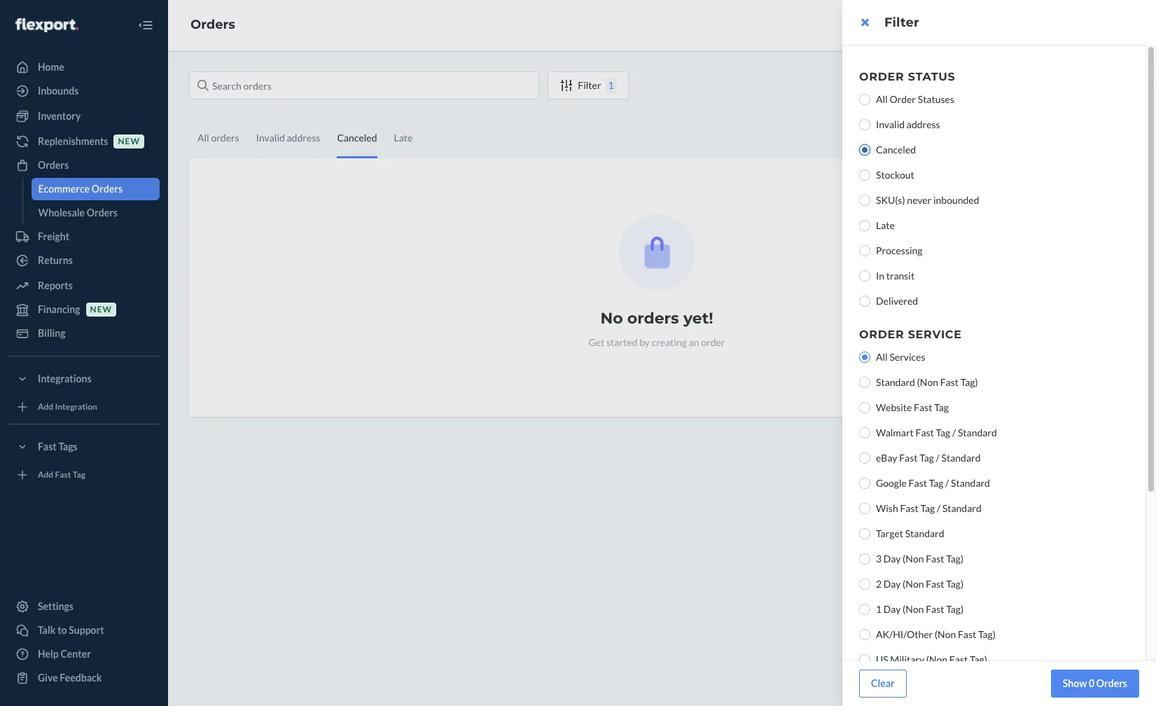 Task type: locate. For each thing, give the bounding box(es) containing it.
(non for 2
[[903, 578, 925, 590]]

tag) down ak/hi/other (non fast tag)
[[970, 654, 988, 666]]

order status
[[860, 70, 956, 83]]

day right 2 at the right of page
[[884, 578, 901, 590]]

2 day (non fast tag)
[[877, 578, 964, 590]]

transit
[[887, 270, 915, 282]]

late
[[877, 219, 895, 231]]

/ up wish fast tag / standard
[[946, 477, 950, 489]]

/ down walmart fast tag / standard
[[937, 452, 940, 464]]

1 day (non fast tag)
[[877, 603, 964, 615]]

None radio
[[860, 144, 871, 156], [860, 220, 871, 231], [860, 245, 871, 256], [860, 296, 871, 307], [860, 402, 871, 413], [860, 579, 871, 590], [860, 604, 871, 615], [860, 629, 871, 640], [860, 144, 871, 156], [860, 220, 871, 231], [860, 245, 871, 256], [860, 296, 871, 307], [860, 402, 871, 413], [860, 579, 871, 590], [860, 604, 871, 615], [860, 629, 871, 640]]

order
[[860, 70, 905, 83], [890, 93, 917, 105], [860, 328, 905, 341]]

(non up us military (non fast tag)
[[935, 629, 957, 640]]

tag down google fast tag / standard
[[921, 502, 936, 514]]

in
[[877, 270, 885, 282]]

fast up ak/hi/other (non fast tag)
[[926, 603, 945, 615]]

tag) up 2 day (non fast tag)
[[947, 553, 964, 565]]

3
[[877, 553, 882, 565]]

standard up ebay fast tag / standard
[[959, 427, 998, 439]]

standard (non fast tag)
[[877, 376, 979, 388]]

target
[[877, 528, 904, 540]]

0 vertical spatial all
[[877, 93, 888, 105]]

tag up google fast tag / standard
[[920, 452, 935, 464]]

fast right google
[[909, 477, 928, 489]]

/ for ebay
[[937, 452, 940, 464]]

(non down 2 day (non fast tag)
[[903, 603, 925, 615]]

day right 3
[[884, 553, 901, 565]]

fast up us military (non fast tag)
[[959, 629, 977, 640]]

order up all order statuses
[[860, 70, 905, 83]]

google
[[877, 477, 907, 489]]

sku(s)
[[877, 194, 906, 206]]

address
[[907, 118, 941, 130]]

standard for ebay fast tag / standard
[[942, 452, 981, 464]]

2 vertical spatial order
[[860, 328, 905, 341]]

0 vertical spatial day
[[884, 553, 901, 565]]

0
[[1090, 678, 1095, 690]]

standard down google fast tag / standard
[[943, 502, 982, 514]]

/ down google fast tag / standard
[[937, 502, 941, 514]]

2 all from the top
[[877, 351, 888, 363]]

wish fast tag / standard
[[877, 502, 982, 514]]

(non
[[918, 376, 939, 388], [903, 553, 925, 565], [903, 578, 925, 590], [903, 603, 925, 615], [935, 629, 957, 640], [927, 654, 948, 666]]

tag up walmart fast tag / standard
[[935, 402, 949, 413]]

(non down ak/hi/other (non fast tag)
[[927, 654, 948, 666]]

invalid
[[877, 118, 905, 130]]

1 vertical spatial day
[[884, 578, 901, 590]]

/ up ebay fast tag / standard
[[953, 427, 957, 439]]

inbounded
[[934, 194, 980, 206]]

tag up wish fast tag / standard
[[930, 477, 944, 489]]

fast
[[941, 376, 959, 388], [915, 402, 933, 413], [916, 427, 935, 439], [900, 452, 918, 464], [909, 477, 928, 489], [901, 502, 919, 514], [926, 553, 945, 565], [926, 578, 945, 590], [926, 603, 945, 615], [959, 629, 977, 640], [950, 654, 969, 666]]

all
[[877, 93, 888, 105], [877, 351, 888, 363]]

ebay
[[877, 452, 898, 464]]

(non for us
[[927, 654, 948, 666]]

walmart
[[877, 427, 914, 439]]

/
[[953, 427, 957, 439], [937, 452, 940, 464], [946, 477, 950, 489], [937, 502, 941, 514]]

3 day from the top
[[884, 603, 901, 615]]

clear
[[872, 678, 895, 690]]

wish
[[877, 502, 899, 514]]

standard for google fast tag / standard
[[952, 477, 991, 489]]

order for service
[[860, 328, 905, 341]]

2 day from the top
[[884, 578, 901, 590]]

order up all services
[[860, 328, 905, 341]]

status
[[909, 70, 956, 83]]

1 all from the top
[[877, 93, 888, 105]]

order for status
[[860, 70, 905, 83]]

close image
[[862, 17, 869, 28]]

(non down target standard
[[903, 553, 925, 565]]

1 vertical spatial all
[[877, 351, 888, 363]]

all left services
[[877, 351, 888, 363]]

day for 3
[[884, 553, 901, 565]]

tag)
[[961, 376, 979, 388], [947, 553, 964, 565], [947, 578, 964, 590], [947, 603, 964, 615], [979, 629, 996, 640], [970, 654, 988, 666]]

tag) down 3 day (non fast tag)
[[947, 578, 964, 590]]

1
[[877, 603, 882, 615]]

day right 1
[[884, 603, 901, 615]]

website
[[877, 402, 913, 413]]

tag up ebay fast tag / standard
[[937, 427, 951, 439]]

tag
[[935, 402, 949, 413], [937, 427, 951, 439], [920, 452, 935, 464], [930, 477, 944, 489], [921, 502, 936, 514]]

1 day from the top
[[884, 553, 901, 565]]

fast down standard (non fast tag)
[[915, 402, 933, 413]]

tag) up ak/hi/other (non fast tag)
[[947, 603, 964, 615]]

0 vertical spatial order
[[860, 70, 905, 83]]

website fast tag
[[877, 402, 949, 413]]

(non up 1 day (non fast tag) at the right bottom of page
[[903, 578, 925, 590]]

fast up 1 day (non fast tag) at the right bottom of page
[[926, 578, 945, 590]]

target standard
[[877, 528, 945, 540]]

tag for walmart
[[937, 427, 951, 439]]

all up invalid at the top right of page
[[877, 93, 888, 105]]

None radio
[[860, 94, 871, 105], [860, 119, 871, 130], [860, 170, 871, 181], [860, 195, 871, 206], [860, 270, 871, 282], [860, 352, 871, 363], [860, 377, 871, 388], [860, 427, 871, 439], [860, 453, 871, 464], [860, 478, 871, 489], [860, 503, 871, 514], [860, 528, 871, 540], [860, 554, 871, 565], [860, 654, 871, 666], [860, 94, 871, 105], [860, 119, 871, 130], [860, 170, 871, 181], [860, 195, 871, 206], [860, 270, 871, 282], [860, 352, 871, 363], [860, 377, 871, 388], [860, 427, 871, 439], [860, 453, 871, 464], [860, 478, 871, 489], [860, 503, 871, 514], [860, 528, 871, 540], [860, 554, 871, 565], [860, 654, 871, 666]]

all order statuses
[[877, 93, 955, 105]]

fast down ak/hi/other (non fast tag)
[[950, 654, 969, 666]]

us
[[877, 654, 889, 666]]

/ for walmart
[[953, 427, 957, 439]]

sku(s) never inbounded
[[877, 194, 980, 206]]

standard down walmart fast tag / standard
[[942, 452, 981, 464]]

2 vertical spatial day
[[884, 603, 901, 615]]

standard
[[877, 376, 916, 388], [959, 427, 998, 439], [942, 452, 981, 464], [952, 477, 991, 489], [943, 502, 982, 514], [906, 528, 945, 540]]

us military (non fast tag)
[[877, 654, 988, 666]]

day
[[884, 553, 901, 565], [884, 578, 901, 590], [884, 603, 901, 615]]

order down order status
[[890, 93, 917, 105]]

standard up wish fast tag / standard
[[952, 477, 991, 489]]

orders
[[1097, 678, 1128, 690]]



Task type: describe. For each thing, give the bounding box(es) containing it.
/ for google
[[946, 477, 950, 489]]

tag) down the 'service'
[[961, 376, 979, 388]]

order service
[[860, 328, 963, 341]]

stockout
[[877, 169, 915, 181]]

canceled
[[877, 144, 917, 156]]

ak/hi/other (non fast tag)
[[877, 629, 996, 640]]

fast up 2 day (non fast tag)
[[926, 553, 945, 565]]

all for order status
[[877, 93, 888, 105]]

google fast tag / standard
[[877, 477, 991, 489]]

fast up ebay fast tag / standard
[[916, 427, 935, 439]]

day for 1
[[884, 603, 901, 615]]

1 vertical spatial order
[[890, 93, 917, 105]]

in transit
[[877, 270, 915, 282]]

show
[[1064, 678, 1088, 690]]

tag) for us military (non fast tag)
[[970, 654, 988, 666]]

ak/hi/other
[[877, 629, 934, 640]]

(non up website fast tag
[[918, 376, 939, 388]]

services
[[890, 351, 926, 363]]

filter
[[885, 15, 920, 30]]

fast right ebay
[[900, 452, 918, 464]]

statuses
[[918, 93, 955, 105]]

tag) for 2 day (non fast tag)
[[947, 578, 964, 590]]

tag) for 1 day (non fast tag)
[[947, 603, 964, 615]]

walmart fast tag / standard
[[877, 427, 998, 439]]

all services
[[877, 351, 926, 363]]

fast right wish
[[901, 502, 919, 514]]

(non for 3
[[903, 553, 925, 565]]

service
[[909, 328, 963, 341]]

day for 2
[[884, 578, 901, 590]]

3 day (non fast tag)
[[877, 553, 964, 565]]

tag for google
[[930, 477, 944, 489]]

(non for 1
[[903, 603, 925, 615]]

standard up website
[[877, 376, 916, 388]]

ebay fast tag / standard
[[877, 452, 981, 464]]

clear button
[[860, 670, 907, 698]]

show 0 orders
[[1064, 678, 1128, 690]]

standard for wish fast tag / standard
[[943, 502, 982, 514]]

/ for wish
[[937, 502, 941, 514]]

tag) for 3 day (non fast tag)
[[947, 553, 964, 565]]

fast up website fast tag
[[941, 376, 959, 388]]

standard down wish fast tag / standard
[[906, 528, 945, 540]]

show 0 orders button
[[1052, 670, 1140, 698]]

processing
[[877, 245, 923, 256]]

2
[[877, 578, 882, 590]]

invalid address
[[877, 118, 941, 130]]

tag) up us military (non fast tag)
[[979, 629, 996, 640]]

never
[[908, 194, 932, 206]]

tag for website
[[935, 402, 949, 413]]

all for order service
[[877, 351, 888, 363]]

standard for walmart fast tag / standard
[[959, 427, 998, 439]]

tag for wish
[[921, 502, 936, 514]]

military
[[891, 654, 925, 666]]

tag for ebay
[[920, 452, 935, 464]]

delivered
[[877, 295, 919, 307]]



Task type: vqa. For each thing, say whether or not it's contained in the screenshot.
third 2023 from the bottom
no



